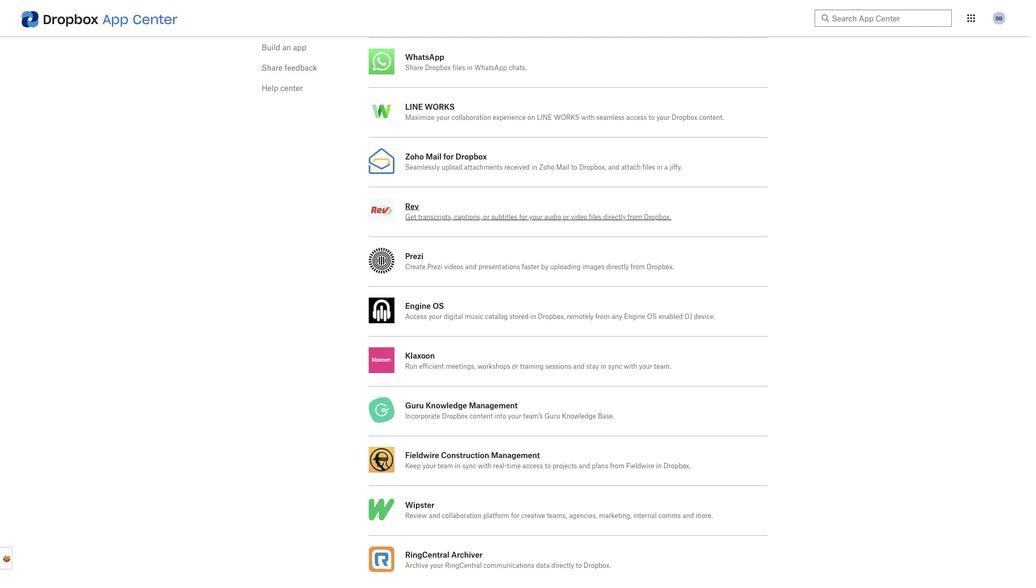 Task type: vqa. For each thing, say whether or not it's contained in the screenshot.


Task type: locate. For each thing, give the bounding box(es) containing it.
your right maximize
[[436, 115, 450, 121]]

meetings,
[[446, 364, 476, 370]]

attach
[[621, 165, 641, 171]]

0 vertical spatial directly
[[603, 214, 626, 221]]

incorporate
[[405, 414, 440, 420]]

line works maximize your collaboration experience on line works with seamless access to your dropbox content.
[[405, 102, 724, 121]]

0 horizontal spatial guru
[[405, 401, 424, 410]]

dropbox inside whatsapp share dropbox files in whatsapp chats.
[[425, 65, 451, 71]]

for up upload
[[443, 152, 454, 161]]

with inside fieldwire construction management keep your team in sync with real-time access to projects and plans from fieldwire in dropbox.
[[478, 464, 491, 470]]

0 horizontal spatial dropbox,
[[538, 314, 565, 321]]

1 vertical spatial engine
[[624, 314, 645, 321]]

your inside guru knowledge management incorporate dropbox content into your team's guru knowledge base.
[[508, 414, 521, 420]]

files inside whatsapp share dropbox files in whatsapp chats.
[[453, 65, 465, 71]]

access
[[626, 115, 647, 121], [523, 464, 543, 470]]

1 horizontal spatial knowledge
[[562, 414, 596, 420]]

dropbox
[[43, 11, 98, 27], [425, 65, 451, 71], [672, 115, 697, 121], [456, 152, 487, 161], [442, 414, 468, 420]]

with left real-
[[478, 464, 491, 470]]

0 vertical spatial with
[[581, 115, 595, 121]]

0 vertical spatial line
[[405, 102, 423, 111]]

1 vertical spatial whatsapp
[[474, 65, 507, 71]]

dropbox, left attach
[[579, 165, 606, 171]]

to left projects
[[545, 464, 551, 470]]

whatsapp
[[405, 52, 444, 61], [474, 65, 507, 71]]

dropbox. inside prezi create prezi videos and presentations faster by uploading images directly from dropbox.
[[647, 264, 674, 271]]

1 vertical spatial dropbox,
[[538, 314, 565, 321]]

app
[[102, 11, 129, 27]]

share feedback link
[[262, 64, 317, 72]]

directly inside rev get transcripts, captions, or subtitles for your audio or video files directly from dropbox.
[[603, 214, 626, 221]]

2 horizontal spatial files
[[643, 165, 655, 171]]

dropbox left content.
[[672, 115, 697, 121]]

your
[[436, 115, 450, 121], [656, 115, 670, 121], [529, 214, 543, 221], [429, 314, 442, 321], [639, 364, 652, 370], [508, 414, 521, 420], [423, 464, 436, 470], [430, 563, 443, 570]]

2 vertical spatial directly
[[551, 563, 574, 570]]

0 vertical spatial management
[[469, 401, 518, 410]]

app
[[293, 44, 306, 51]]

0 vertical spatial for
[[443, 152, 454, 161]]

1 horizontal spatial access
[[626, 115, 647, 121]]

prezi up create
[[405, 252, 424, 261]]

wipster review and collaboration platform for creative teams, agencies, marketing, internal comms and more.
[[405, 501, 713, 520]]

and inside klaxoon run efficient meetings, workshops or training sessions and stay in sync with your team.
[[573, 364, 585, 370]]

access inside fieldwire construction management keep your team in sync with real-time access to projects and plans from fieldwire in dropbox.
[[523, 464, 543, 470]]

create
[[405, 264, 426, 271]]

bb button
[[991, 10, 1008, 27]]

management up time
[[491, 451, 540, 460]]

share down build
[[262, 64, 283, 72]]

to right seamless
[[649, 115, 655, 121]]

any
[[612, 314, 622, 321]]

engine up access
[[405, 302, 431, 311]]

sync right stay
[[608, 364, 622, 370]]

stored
[[509, 314, 529, 321]]

0 horizontal spatial os
[[433, 302, 444, 311]]

management inside guru knowledge management incorporate dropbox content into your team's guru knowledge base.
[[469, 401, 518, 410]]

from down attach
[[628, 214, 642, 221]]

zoho up seamlessly on the left top
[[405, 152, 424, 161]]

and right "videos"
[[465, 264, 477, 271]]

1 vertical spatial directly
[[606, 264, 629, 271]]

your right into at the left bottom
[[508, 414, 521, 420]]

your right archive
[[430, 563, 443, 570]]

dropbox. down agencies,
[[584, 563, 611, 570]]

1 vertical spatial knowledge
[[562, 414, 596, 420]]

communications
[[484, 563, 534, 570]]

and inside fieldwire construction management keep your team in sync with real-time access to projects and plans from fieldwire in dropbox.
[[579, 464, 590, 470]]

or inside klaxoon run efficient meetings, workshops or training sessions and stay in sync with your team.
[[512, 364, 518, 370]]

fieldwire up keep
[[405, 451, 439, 460]]

0 horizontal spatial access
[[523, 464, 543, 470]]

digital
[[444, 314, 463, 321]]

dropbox. up enabled
[[647, 264, 674, 271]]

dropbox. inside fieldwire construction management keep your team in sync with real-time access to projects and plans from fieldwire in dropbox.
[[664, 464, 691, 470]]

mail right received
[[556, 165, 570, 171]]

for left "creative"
[[511, 514, 520, 520]]

0 horizontal spatial fieldwire
[[405, 451, 439, 460]]

and left more.
[[683, 514, 694, 520]]

1 vertical spatial management
[[491, 451, 540, 460]]

0 horizontal spatial zoho
[[405, 152, 424, 161]]

1 horizontal spatial or
[[512, 364, 518, 370]]

from left the any
[[595, 314, 610, 321]]

files inside zoho mail for dropbox seamlessly upload attachments received in zoho mail to dropbox, and attach files in a jiffy.
[[643, 165, 655, 171]]

seamlessly
[[405, 165, 440, 171]]

dropbox, left remotely
[[538, 314, 565, 321]]

os left enabled
[[647, 314, 657, 321]]

0 vertical spatial ringcentral
[[405, 551, 449, 560]]

collaboration left experience
[[452, 115, 491, 121]]

center
[[280, 85, 303, 92]]

and
[[608, 165, 620, 171], [465, 264, 477, 271], [573, 364, 585, 370], [579, 464, 590, 470], [429, 514, 440, 520], [683, 514, 694, 520]]

your inside engine os access your digital music catalog stored in dropbox, remotely from any engine os enabled dj device.
[[429, 314, 442, 321]]

in
[[467, 65, 473, 71], [532, 165, 537, 171], [657, 165, 663, 171], [530, 314, 536, 321], [601, 364, 606, 370], [455, 464, 461, 470], [656, 464, 662, 470]]

engine right the any
[[624, 314, 645, 321]]

0 vertical spatial knowledge
[[426, 401, 467, 410]]

dropbox, inside engine os access your digital music catalog stored in dropbox, remotely from any engine os enabled dj device.
[[538, 314, 565, 321]]

to up "video"
[[571, 165, 577, 171]]

management up into at the left bottom
[[469, 401, 518, 410]]

0 horizontal spatial knowledge
[[426, 401, 467, 410]]

0 vertical spatial whatsapp
[[405, 52, 444, 61]]

access right time
[[523, 464, 543, 470]]

and left attach
[[608, 165, 620, 171]]

0 vertical spatial works
[[425, 102, 455, 111]]

0 vertical spatial zoho
[[405, 152, 424, 161]]

access for line works
[[626, 115, 647, 121]]

1 horizontal spatial zoho
[[539, 165, 555, 171]]

1 vertical spatial mail
[[556, 165, 570, 171]]

dropbox app center
[[43, 11, 178, 27]]

0 vertical spatial engine
[[405, 302, 431, 311]]

knowledge up 'incorporate' at bottom left
[[426, 401, 467, 410]]

a
[[664, 165, 668, 171]]

2 vertical spatial files
[[589, 214, 602, 221]]

1 vertical spatial access
[[523, 464, 543, 470]]

dropbox left content
[[442, 414, 468, 420]]

1 vertical spatial files
[[643, 165, 655, 171]]

bb
[[996, 15, 1003, 21]]

directly
[[603, 214, 626, 221], [606, 264, 629, 271], [551, 563, 574, 570]]

with
[[581, 115, 595, 121], [624, 364, 637, 370], [478, 464, 491, 470]]

access right seamless
[[626, 115, 647, 121]]

0 horizontal spatial or
[[483, 214, 490, 221]]

directly inside ringcentral archiver archive your ringcentral communications data directly to dropbox.
[[551, 563, 574, 570]]

fieldwire right plans
[[626, 464, 654, 470]]

dropbox up attachments
[[456, 152, 487, 161]]

management inside fieldwire construction management keep your team in sync with real-time access to projects and plans from fieldwire in dropbox.
[[491, 451, 540, 460]]

and left stay
[[573, 364, 585, 370]]

or left "video"
[[563, 214, 569, 221]]

0 horizontal spatial sync
[[462, 464, 476, 470]]

engine
[[405, 302, 431, 311], [624, 314, 645, 321]]

1 horizontal spatial files
[[589, 214, 602, 221]]

dropbox inside the line works maximize your collaboration experience on line works with seamless access to your dropbox content.
[[672, 115, 697, 121]]

your left the audio
[[529, 214, 543, 221]]

efficient
[[419, 364, 444, 370]]

2 vertical spatial for
[[511, 514, 520, 520]]

files
[[453, 65, 465, 71], [643, 165, 655, 171], [589, 214, 602, 221]]

with left seamless
[[581, 115, 595, 121]]

line
[[405, 102, 423, 111], [537, 115, 552, 121]]

directly right "video"
[[603, 214, 626, 221]]

device.
[[694, 314, 715, 321]]

subtitles
[[491, 214, 517, 221]]

images
[[582, 264, 605, 271]]

0 vertical spatial os
[[433, 302, 444, 311]]

sync down construction
[[462, 464, 476, 470]]

for right subtitles
[[519, 214, 528, 221]]

mail up seamlessly on the left top
[[426, 152, 442, 161]]

0 horizontal spatial files
[[453, 65, 465, 71]]

in inside engine os access your digital music catalog stored in dropbox, remotely from any engine os enabled dj device.
[[530, 314, 536, 321]]

0 vertical spatial collaboration
[[452, 115, 491, 121]]

knowledge left base. on the right bottom
[[562, 414, 596, 420]]

1 horizontal spatial share
[[405, 65, 423, 71]]

creative
[[521, 514, 545, 520]]

internal
[[633, 514, 657, 520]]

sessions
[[546, 364, 571, 370]]

1 horizontal spatial os
[[647, 314, 657, 321]]

dropbox inside guru knowledge management incorporate dropbox content into your team's guru knowledge base.
[[442, 414, 468, 420]]

0 vertical spatial files
[[453, 65, 465, 71]]

or
[[483, 214, 490, 221], [563, 214, 569, 221], [512, 364, 518, 370]]

ringcentral down archiver
[[445, 563, 482, 570]]

1 vertical spatial sync
[[462, 464, 476, 470]]

ringcentral
[[405, 551, 449, 560], [445, 563, 482, 570]]

content
[[470, 414, 493, 420]]

share inside whatsapp share dropbox files in whatsapp chats.
[[405, 65, 423, 71]]

0 vertical spatial dropbox,
[[579, 165, 606, 171]]

to inside zoho mail for dropbox seamlessly upload attachments received in zoho mail to dropbox, and attach files in a jiffy.
[[571, 165, 577, 171]]

ringcentral up archive
[[405, 551, 449, 560]]

guru right "team's"
[[545, 414, 560, 420]]

1 horizontal spatial mail
[[556, 165, 570, 171]]

1 vertical spatial guru
[[545, 414, 560, 420]]

share up maximize
[[405, 65, 423, 71]]

1 vertical spatial for
[[519, 214, 528, 221]]

with inside klaxoon run efficient meetings, workshops or training sessions and stay in sync with your team.
[[624, 364, 637, 370]]

in inside klaxoon run efficient meetings, workshops or training sessions and stay in sync with your team.
[[601, 364, 606, 370]]

and left plans
[[579, 464, 590, 470]]

from right plans
[[610, 464, 625, 470]]

1 vertical spatial zoho
[[539, 165, 555, 171]]

archiver
[[451, 551, 483, 560]]

platform
[[483, 514, 509, 520]]

0 vertical spatial sync
[[608, 364, 622, 370]]

0 vertical spatial prezi
[[405, 252, 424, 261]]

help center
[[262, 85, 303, 92]]

directly right 'images'
[[606, 264, 629, 271]]

dropbox. up comms
[[664, 464, 691, 470]]

share
[[262, 64, 283, 72], [405, 65, 423, 71]]

1 vertical spatial prezi
[[427, 264, 442, 271]]

line up maximize
[[405, 102, 423, 111]]

1 vertical spatial with
[[624, 364, 637, 370]]

in right stay
[[601, 364, 606, 370]]

collaboration
[[452, 115, 491, 121], [442, 514, 482, 520]]

1 horizontal spatial dropbox,
[[579, 165, 606, 171]]

0 vertical spatial access
[[626, 115, 647, 121]]

more.
[[696, 514, 713, 520]]

os up digital
[[433, 302, 444, 311]]

from inside rev get transcripts, captions, or subtitles for your audio or video files directly from dropbox.
[[628, 214, 642, 221]]

received
[[504, 165, 530, 171]]

management
[[469, 401, 518, 410], [491, 451, 540, 460]]

1 horizontal spatial guru
[[545, 414, 560, 420]]

1 vertical spatial line
[[537, 115, 552, 121]]

your inside rev get transcripts, captions, or subtitles for your audio or video files directly from dropbox.
[[529, 214, 543, 221]]

your left team.
[[639, 364, 652, 370]]

from right 'images'
[[631, 264, 645, 271]]

line right on
[[537, 115, 552, 121]]

to inside the line works maximize your collaboration experience on line works with seamless access to your dropbox content.
[[649, 115, 655, 121]]

works up maximize
[[425, 102, 455, 111]]

0 horizontal spatial line
[[405, 102, 423, 111]]

guru up 'incorporate' at bottom left
[[405, 401, 424, 410]]

1 vertical spatial ringcentral
[[445, 563, 482, 570]]

1 horizontal spatial with
[[581, 115, 595, 121]]

your left digital
[[429, 314, 442, 321]]

0 horizontal spatial mail
[[426, 152, 442, 161]]

2 vertical spatial with
[[478, 464, 491, 470]]

1 horizontal spatial works
[[554, 115, 580, 121]]

in left the chats. at the top
[[467, 65, 473, 71]]

1 vertical spatial collaboration
[[442, 514, 482, 520]]

1 horizontal spatial engine
[[624, 314, 645, 321]]

share feedback
[[262, 64, 317, 72]]

directly right data
[[551, 563, 574, 570]]

access
[[405, 314, 427, 321]]

in right stored
[[530, 314, 536, 321]]

dropbox. down a
[[644, 214, 671, 221]]

prezi left "videos"
[[427, 264, 442, 271]]

from
[[628, 214, 642, 221], [631, 264, 645, 271], [595, 314, 610, 321], [610, 464, 625, 470]]

with left team.
[[624, 364, 637, 370]]

0 horizontal spatial with
[[478, 464, 491, 470]]

guru
[[405, 401, 424, 410], [545, 414, 560, 420]]

to right data
[[576, 563, 582, 570]]

ringcentral archiver archive your ringcentral communications data directly to dropbox.
[[405, 551, 611, 570]]

works right on
[[554, 115, 580, 121]]

1 vertical spatial os
[[647, 314, 657, 321]]

sync inside klaxoon run efficient meetings, workshops or training sessions and stay in sync with your team.
[[608, 364, 622, 370]]

2 horizontal spatial with
[[624, 364, 637, 370]]

os
[[433, 302, 444, 311], [647, 314, 657, 321]]

zoho right received
[[539, 165, 555, 171]]

dj
[[685, 314, 692, 321]]

presentations
[[478, 264, 520, 271]]

1 horizontal spatial sync
[[608, 364, 622, 370]]

1 horizontal spatial prezi
[[427, 264, 442, 271]]

or left subtitles
[[483, 214, 490, 221]]

sync
[[608, 364, 622, 370], [462, 464, 476, 470]]

1 horizontal spatial line
[[537, 115, 552, 121]]

1 horizontal spatial fieldwire
[[626, 464, 654, 470]]

for inside the wipster review and collaboration platform for creative teams, agencies, marketing, internal comms and more.
[[511, 514, 520, 520]]

dropbox up maximize
[[425, 65, 451, 71]]

center
[[133, 11, 178, 27]]

your left team
[[423, 464, 436, 470]]

workshops
[[477, 364, 510, 370]]

collaboration left platform
[[442, 514, 482, 520]]

for inside zoho mail for dropbox seamlessly upload attachments received in zoho mail to dropbox, and attach files in a jiffy.
[[443, 152, 454, 161]]

or left training
[[512, 364, 518, 370]]

access inside the line works maximize your collaboration experience on line works with seamless access to your dropbox content.
[[626, 115, 647, 121]]

fieldwire
[[405, 451, 439, 460], [626, 464, 654, 470]]

marketing,
[[599, 514, 632, 520]]

0 vertical spatial mail
[[426, 152, 442, 161]]

mail
[[426, 152, 442, 161], [556, 165, 570, 171]]

0 horizontal spatial works
[[425, 102, 455, 111]]

run
[[405, 364, 417, 370]]

dropbox left the app
[[43, 11, 98, 27]]



Task type: describe. For each thing, give the bounding box(es) containing it.
whatsapp share dropbox files in whatsapp chats.
[[405, 52, 527, 71]]

team's
[[523, 414, 543, 420]]

to inside fieldwire construction management keep your team in sync with real-time access to projects and plans from fieldwire in dropbox.
[[545, 464, 551, 470]]

Search App Center text field
[[832, 12, 946, 24]]

get
[[405, 214, 416, 221]]

dropbox, inside zoho mail for dropbox seamlessly upload attachments received in zoho mail to dropbox, and attach files in a jiffy.
[[579, 165, 606, 171]]

prezi create prezi videos and presentations faster by uploading images directly from dropbox.
[[405, 252, 674, 271]]

to inside ringcentral archiver archive your ringcentral communications data directly to dropbox.
[[576, 563, 582, 570]]

sync inside fieldwire construction management keep your team in sync with real-time access to projects and plans from fieldwire in dropbox.
[[462, 464, 476, 470]]

catalog
[[485, 314, 508, 321]]

help center link
[[262, 85, 303, 92]]

dropbox inside zoho mail for dropbox seamlessly upload attachments received in zoho mail to dropbox, and attach files in a jiffy.
[[456, 152, 487, 161]]

access for fieldwire construction management
[[523, 464, 543, 470]]

into
[[495, 414, 506, 420]]

files inside rev get transcripts, captions, or subtitles for your audio or video files directly from dropbox.
[[589, 214, 602, 221]]

team
[[438, 464, 453, 470]]

and right review
[[429, 514, 440, 520]]

in left a
[[657, 165, 663, 171]]

guru knowledge management incorporate dropbox content into your team's guru knowledge base.
[[405, 401, 614, 420]]

projects
[[553, 464, 577, 470]]

from inside engine os access your digital music catalog stored in dropbox, remotely from any engine os enabled dj device.
[[595, 314, 610, 321]]

fieldwire construction management keep your team in sync with real-time access to projects and plans from fieldwire in dropbox.
[[405, 451, 691, 470]]

dropbox. inside rev get transcripts, captions, or subtitles for your audio or video files directly from dropbox.
[[644, 214, 671, 221]]

for inside rev get transcripts, captions, or subtitles for your audio or video files directly from dropbox.
[[519, 214, 528, 221]]

in inside whatsapp share dropbox files in whatsapp chats.
[[467, 65, 473, 71]]

build
[[262, 44, 280, 51]]

management for fieldwire construction management
[[491, 451, 540, 460]]

time
[[507, 464, 521, 470]]

on
[[528, 115, 535, 121]]

your left content.
[[656, 115, 670, 121]]

uploading
[[550, 264, 581, 271]]

audio
[[545, 214, 561, 221]]

1 vertical spatial fieldwire
[[626, 464, 654, 470]]

your inside ringcentral archiver archive your ringcentral communications data directly to dropbox.
[[430, 563, 443, 570]]

faster
[[522, 264, 539, 271]]

content.
[[699, 115, 724, 121]]

captions,
[[454, 214, 482, 221]]

wipster
[[405, 501, 434, 510]]

stay
[[586, 364, 599, 370]]

klaxoon
[[405, 351, 435, 360]]

teams,
[[547, 514, 567, 520]]

in right team
[[455, 464, 461, 470]]

feedback
[[285, 64, 317, 72]]

your inside fieldwire construction management keep your team in sync with real-time access to projects and plans from fieldwire in dropbox.
[[423, 464, 436, 470]]

0 vertical spatial guru
[[405, 401, 424, 410]]

real-
[[493, 464, 507, 470]]

0 horizontal spatial share
[[262, 64, 283, 72]]

dropbox. inside ringcentral archiver archive your ringcentral communications data directly to dropbox.
[[584, 563, 611, 570]]

agencies,
[[569, 514, 597, 520]]

construction
[[441, 451, 489, 460]]

collaboration inside the wipster review and collaboration platform for creative teams, agencies, marketing, internal comms and more.
[[442, 514, 482, 520]]

management for guru knowledge management
[[469, 401, 518, 410]]

zoho mail for dropbox seamlessly upload attachments received in zoho mail to dropbox, and attach files in a jiffy.
[[405, 152, 682, 171]]

help
[[262, 85, 278, 92]]

and inside prezi create prezi videos and presentations faster by uploading images directly from dropbox.
[[465, 264, 477, 271]]

upload
[[442, 165, 462, 171]]

build an app
[[262, 44, 306, 51]]

base.
[[598, 414, 614, 420]]

by
[[541, 264, 548, 271]]

0 horizontal spatial whatsapp
[[405, 52, 444, 61]]

1 horizontal spatial whatsapp
[[474, 65, 507, 71]]

directly inside prezi create prezi videos and presentations faster by uploading images directly from dropbox.
[[606, 264, 629, 271]]

from inside prezi create prezi videos and presentations faster by uploading images directly from dropbox.
[[631, 264, 645, 271]]

rev
[[405, 202, 419, 211]]

2 horizontal spatial or
[[563, 214, 569, 221]]

data
[[536, 563, 550, 570]]

attachments
[[464, 165, 503, 171]]

and inside zoho mail for dropbox seamlessly upload attachments received in zoho mail to dropbox, and attach files in a jiffy.
[[608, 165, 620, 171]]

0 horizontal spatial engine
[[405, 302, 431, 311]]

jiffy.
[[670, 165, 682, 171]]

0 vertical spatial fieldwire
[[405, 451, 439, 460]]

1 vertical spatial works
[[554, 115, 580, 121]]

music
[[465, 314, 483, 321]]

videos
[[444, 264, 464, 271]]

in right received
[[532, 165, 537, 171]]

training
[[520, 364, 544, 370]]

0 horizontal spatial prezi
[[405, 252, 424, 261]]

an
[[282, 44, 291, 51]]

rev get transcripts, captions, or subtitles for your audio or video files directly from dropbox.
[[405, 202, 671, 221]]

review
[[405, 514, 427, 520]]

engine os access your digital music catalog stored in dropbox, remotely from any engine os enabled dj device.
[[405, 302, 715, 321]]

seamless
[[596, 115, 625, 121]]

keep
[[405, 464, 421, 470]]

klaxoon run efficient meetings, workshops or training sessions and stay in sync with your team.
[[405, 351, 671, 370]]

in up comms
[[656, 464, 662, 470]]

archive
[[405, 563, 428, 570]]

plans
[[592, 464, 608, 470]]

team.
[[654, 364, 671, 370]]

enabled
[[659, 314, 683, 321]]

video
[[571, 214, 587, 221]]

collaboration inside the line works maximize your collaboration experience on line works with seamless access to your dropbox content.
[[452, 115, 491, 121]]

build an app link
[[262, 44, 306, 51]]

comms
[[658, 514, 681, 520]]

from inside fieldwire construction management keep your team in sync with real-time access to projects and plans from fieldwire in dropbox.
[[610, 464, 625, 470]]

with inside the line works maximize your collaboration experience on line works with seamless access to your dropbox content.
[[581, 115, 595, 121]]

experience
[[493, 115, 526, 121]]

remotely
[[567, 314, 594, 321]]

maximize
[[405, 115, 435, 121]]

chats.
[[509, 65, 527, 71]]

your inside klaxoon run efficient meetings, workshops or training sessions and stay in sync with your team.
[[639, 364, 652, 370]]

transcripts,
[[418, 214, 453, 221]]



